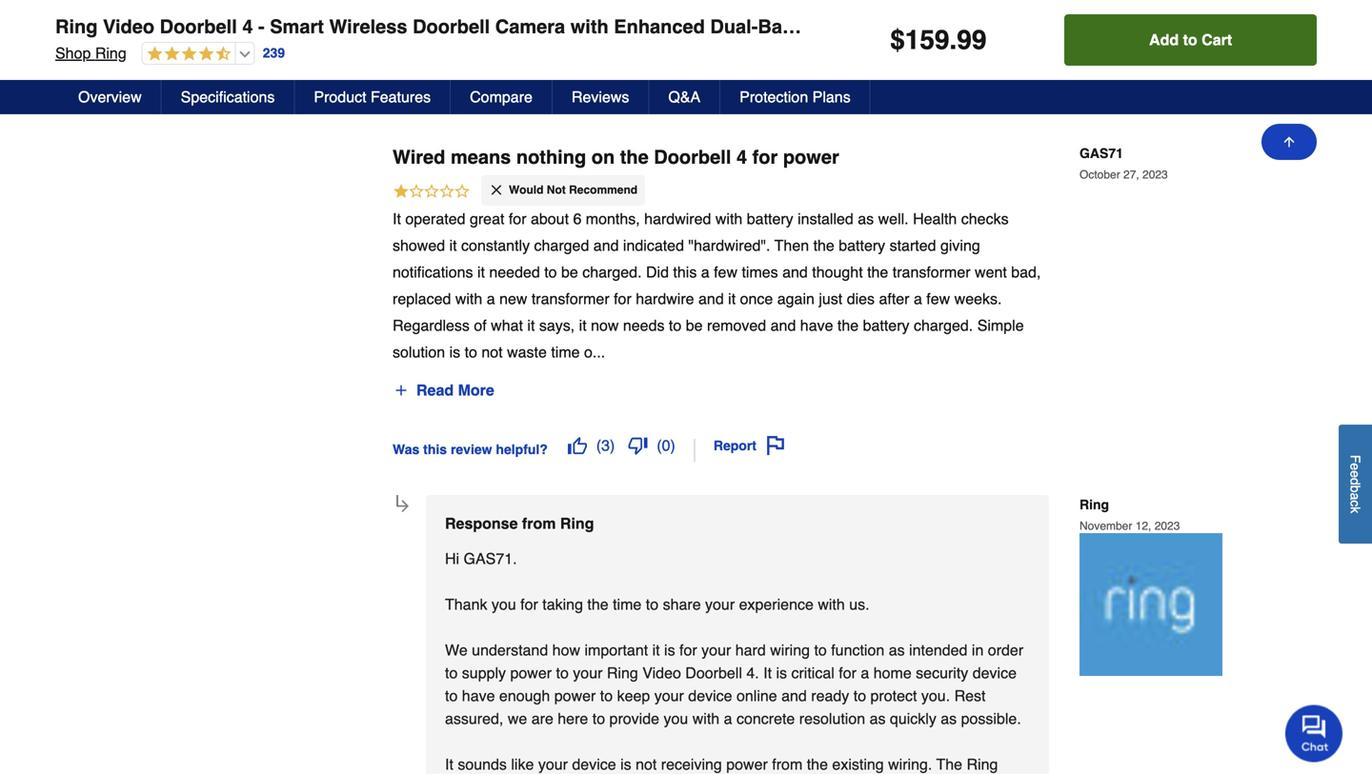Task type: locate. For each thing, give the bounding box(es) containing it.
have inside the it operated great for about 6 months, hardwired with battery installed as well.  health checks showed it constantly charged and indicated "hardwired".  then the battery started giving notifications it needed to be charged.  did this a few times and thought the transformer went bad, replaced with a new transformer for hardwire and it once again just dies after a few weeks. regardless of what it says, it now needs to be removed and have the battery charged.  simple solution is to not waste time o...
[[800, 317, 834, 334]]

1 vertical spatial it
[[764, 665, 772, 682]]

2023 inside gas71 october 27, 2023
[[1143, 168, 1168, 182]]

0 horizontal spatial provide
[[146, 55, 184, 69]]

a left concrete
[[724, 710, 733, 728]]

provide down keep
[[610, 710, 660, 728]]

protection plans
[[740, 88, 851, 106]]

from right response
[[522, 515, 556, 533]]

with left us.
[[818, 596, 845, 614]]

is left receiving
[[621, 756, 632, 774]]

notifications
[[393, 263, 473, 281]]

0 horizontal spatial it
[[393, 210, 401, 228]]

0 horizontal spatial video
[[103, 16, 155, 38]]

) right "thumb down" icon
[[671, 437, 676, 455]]

time down the says,
[[551, 344, 580, 361]]

from down concrete
[[772, 756, 803, 774]]

power up here
[[555, 688, 596, 705]]

1 ) from the left
[[610, 437, 615, 455]]

1 horizontal spatial not
[[636, 756, 657, 774]]

ring down important
[[607, 665, 638, 682]]

doorbell left camera
[[413, 16, 490, 38]]

close image
[[489, 182, 504, 198]]

ring up november
[[1080, 497, 1110, 513]]

specifications
[[181, 88, 275, 106]]

0 horizontal spatial )
[[610, 437, 615, 455]]

be down 'hardwire'
[[686, 317, 703, 334]]

be down charged at the top of page
[[561, 263, 578, 281]]

power down concrete
[[727, 756, 768, 774]]

1 horizontal spatial 4
[[737, 146, 747, 168]]

sounds
[[458, 756, 507, 774]]

6
[[573, 210, 582, 228]]

cart
[[1202, 31, 1233, 49]]

wired
[[393, 146, 446, 168]]

ring november 12, 2023
[[1080, 497, 1180, 533]]

ring down possible. at the bottom of the page
[[967, 756, 998, 774]]

0 vertical spatial are
[[106, 40, 123, 54]]

doorbell down q&a button
[[654, 146, 731, 168]]

1 vertical spatial 2023
[[1155, 520, 1180, 533]]

for up now
[[614, 290, 632, 308]]

charged. down weeks. at the top
[[914, 317, 973, 334]]

1 horizontal spatial (
[[657, 437, 662, 455]]

0 vertical spatial provide
[[146, 55, 184, 69]]

1 vertical spatial the
[[937, 756, 963, 774]]

2 horizontal spatial it
[[764, 665, 772, 682]]

showed
[[393, 237, 445, 254]]

health
[[913, 210, 957, 228]]

1 vertical spatial not
[[636, 756, 657, 774]]

taking
[[543, 596, 583, 614]]

1 vertical spatial charged.
[[914, 317, 973, 334]]

rating
[[151, 25, 180, 38]]

1 vertical spatial few
[[927, 290, 951, 308]]

1 horizontal spatial the
[[937, 756, 963, 774]]

transformer down started
[[893, 263, 971, 281]]

2 horizontal spatial device
[[973, 665, 1017, 682]]

response from ring
[[445, 515, 594, 533]]

are right we
[[532, 710, 554, 728]]

o...
[[584, 344, 605, 361]]

not left receiving
[[636, 756, 657, 774]]

to down of on the left top of page
[[465, 344, 477, 361]]

regardless
[[393, 317, 470, 334]]

in inside we understand how important it is for your hard wiring to function as intended in order to supply power to your ring video doorbell 4. it is critical for a home security device to have enough power to keep your device online and ready to protect you. rest assured, we are here to provide you with a concrete resolution as quickly as possible.
[[972, 642, 984, 659]]

add to cart
[[1150, 31, 1233, 49]]

1 horizontal spatial it
[[445, 756, 454, 774]]

transformer up the says,
[[532, 290, 610, 308]]

features
[[1043, 13, 1104, 31]]

1 vertical spatial in
[[972, 642, 984, 659]]

this inside the it operated great for about 6 months, hardwired with battery installed as well.  health checks showed it constantly charged and indicated "hardwired".  then the battery started giving notifications it needed to be charged.  did this a few times and thought the transformer went bad, replaced with a new transformer for hardwire and it once again just dies after a few weeks. regardless of what it says, it now needs to be removed and have the battery charged.  simple solution is to not waste time o...
[[673, 263, 697, 281]]

1 horizontal spatial have
[[800, 317, 834, 334]]

2023 inside 'ring november 12, 2023'
[[1155, 520, 1180, 533]]

you inside we understand how important it is for your hard wiring to function as intended in order to supply power to your ring video doorbell 4. it is critical for a home security device to have enough power to keep your device online and ready to protect you. rest assured, we are here to provide you with a concrete resolution as quickly as possible.
[[664, 710, 688, 728]]

and down again
[[771, 317, 796, 334]]

1 horizontal spatial provide
[[610, 710, 660, 728]]

2 e from the top
[[1348, 471, 1364, 478]]

0 horizontal spatial are
[[106, 40, 123, 54]]

e up b on the bottom right
[[1348, 471, 1364, 478]]

nothing
[[516, 146, 586, 168]]

experience
[[739, 596, 814, 614]]

1 ( from the left
[[596, 437, 602, 455]]

waste
[[507, 344, 547, 361]]

4
[[242, 16, 253, 38], [737, 146, 747, 168]]

is inside it sounds like your device is not receiving power from the existing wiring. the ring
[[621, 756, 632, 774]]

provide
[[146, 55, 184, 69], [610, 710, 660, 728]]

0 horizontal spatial be
[[84, 55, 97, 69]]

0 vertical spatial time
[[551, 344, 580, 361]]

october
[[1080, 168, 1121, 182]]

to
[[1183, 31, 1198, 49], [133, 55, 143, 69], [544, 263, 557, 281], [669, 317, 682, 334], [465, 344, 477, 361], [646, 596, 659, 614], [814, 642, 827, 659], [445, 665, 458, 682], [556, 665, 569, 682], [445, 688, 458, 705], [600, 688, 613, 705], [854, 688, 867, 705], [593, 710, 605, 728]]

product features
[[987, 13, 1104, 31]]

( right thumb up icon
[[596, 437, 602, 455]]

to right ready
[[854, 688, 867, 705]]

in left order
[[972, 642, 984, 659]]

clarity button
[[627, 6, 695, 38]]

from inside it sounds like your device is not receiving power from the existing wiring. the ring
[[772, 756, 803, 774]]

it right important
[[653, 642, 660, 659]]

for down "function"
[[839, 665, 857, 682]]

it right 4. on the bottom right of page
[[764, 665, 772, 682]]

with
[[571, 16, 609, 38], [166, 40, 186, 54], [716, 210, 743, 228], [455, 290, 483, 308], [818, 596, 845, 614], [693, 710, 720, 728]]

the
[[84, 25, 104, 38], [937, 756, 963, 774]]

0 horizontal spatial not
[[482, 344, 503, 361]]

protection plans button
[[721, 80, 871, 114]]

you
[[492, 596, 516, 614], [664, 710, 688, 728]]

0 horizontal spatial have
[[462, 688, 495, 705]]

in down might
[[346, 55, 355, 69]]

0 vertical spatial be
[[84, 55, 97, 69]]

0 horizontal spatial device
[[572, 756, 616, 774]]

honest
[[187, 55, 221, 69]]

0 vertical spatial 2023
[[1143, 168, 1168, 182]]

possible.
[[961, 710, 1022, 728]]

gas71 october 27, 2023
[[1080, 146, 1168, 182]]

the right wiring.
[[937, 756, 963, 774]]

0 horizontal spatial transformer
[[532, 290, 610, 308]]

1 horizontal spatial be
[[561, 263, 578, 281]]

bad)
[[320, 55, 343, 69]]

not inside the it operated great for about 6 months, hardwired with battery installed as well.  health checks showed it constantly charged and indicated "hardwired".  then the battery started giving notifications it needed to be charged.  did this a few times and thought the transformer went bad, replaced with a new transformer for hardwire and it once again just dies after a few weeks. regardless of what it says, it now needs to be removed and have the battery charged.  simple solution is to not waste time o...
[[482, 344, 503, 361]]

0 vertical spatial charged.
[[583, 263, 642, 281]]

doorbell left 4. on the bottom right of page
[[686, 665, 742, 682]]

as down you.
[[941, 710, 957, 728]]

0 horizontal spatial (
[[596, 437, 602, 455]]

1 horizontal spatial few
[[927, 290, 951, 308]]

0 horizontal spatial you
[[492, 596, 516, 614]]

2 vertical spatial device
[[572, 756, 616, 774]]

device inside it sounds like your device is not receiving power from the existing wiring. the ring
[[572, 756, 616, 774]]

0 vertical spatial in
[[346, 55, 355, 69]]

4 left -
[[242, 16, 253, 38]]

0 vertical spatial device
[[973, 665, 1017, 682]]

"hardwired".
[[689, 237, 771, 254]]

1 horizontal spatial )
[[671, 437, 676, 455]]

0
[[662, 437, 671, 455]]

as
[[858, 210, 874, 228], [889, 642, 905, 659], [870, 710, 886, 728], [941, 710, 957, 728]]

went
[[975, 263, 1007, 281]]

function
[[831, 642, 885, 659]]

here
[[558, 710, 588, 728]]

previews
[[1140, 16, 1222, 38]]

gas71.
[[464, 550, 517, 568]]

with up receiving
[[693, 710, 720, 728]]

2 vertical spatial be
[[686, 317, 703, 334]]

1 vertical spatial provide
[[610, 710, 660, 728]]

the inside it sounds like your device is not receiving power from the existing wiring. the ring
[[937, 756, 963, 774]]

overview
[[78, 88, 142, 106]]

( 3 )
[[596, 437, 615, 455]]

0 horizontal spatial the
[[84, 25, 104, 38]]

was
[[393, 442, 420, 458]]

1 horizontal spatial transformer
[[893, 263, 971, 281]]

the down the installed
[[814, 237, 835, 254]]

wiring.
[[888, 756, 933, 774]]

as left well.
[[858, 210, 874, 228]]

to down 'hardwire'
[[669, 317, 682, 334]]

0 horizontal spatial charged.
[[583, 263, 642, 281]]

it down constantly
[[477, 263, 485, 281]]

a down "function"
[[861, 665, 870, 682]]

1 vertical spatial have
[[462, 688, 495, 705]]

2023 right 12,
[[1155, 520, 1180, 533]]

ring inside 'ring november 12, 2023'
[[1080, 497, 1110, 513]]

reviews
[[572, 88, 629, 106]]

the down dies
[[838, 317, 859, 334]]

it left once
[[728, 290, 736, 308]]

ring inside it sounds like your device is not receiving power from the existing wiring. the ring
[[967, 756, 998, 774]]

to right add
[[1183, 31, 1198, 49]]

this right 'was'
[[423, 442, 447, 458]]

secure button
[[702, 6, 775, 38]]

1 vertical spatial battery
[[839, 237, 886, 254]]

for down protection
[[753, 146, 778, 168]]

0 vertical spatial from
[[522, 515, 556, 533]]

dual-
[[710, 16, 758, 38]]

1 horizontal spatial this
[[673, 263, 697, 281]]

it inside it sounds like your device is not receiving power from the existing wiring. the ring
[[445, 756, 454, 774]]

indicated
[[623, 237, 684, 254]]

1 horizontal spatial are
[[532, 710, 554, 728]]

great
[[470, 210, 505, 228]]

weeks.
[[955, 290, 1002, 308]]

ring down thumb up icon
[[560, 515, 594, 533]]

2 horizontal spatial be
[[686, 317, 703, 334]]

0 vertical spatial transformer
[[893, 263, 971, 281]]

time up important
[[613, 596, 642, 614]]

( right "thumb down" icon
[[657, 437, 662, 455]]

27,
[[1124, 168, 1140, 182]]

solution
[[393, 344, 445, 361]]

for down labeled
[[137, 71, 150, 84]]

response
[[445, 515, 518, 533]]

smart
[[270, 16, 324, 38]]

ring
[[55, 16, 98, 38], [95, 44, 127, 62], [1080, 497, 1110, 513], [560, 515, 594, 533], [607, 665, 638, 682], [967, 756, 998, 774]]

charged. left did
[[583, 263, 642, 281]]

with up of on the left top of page
[[455, 290, 483, 308]]

not inside it sounds like your device is not receiving power from the existing wiring. the ring
[[636, 756, 657, 774]]

ring video doorbell 4 - smart wireless doorbell camera with enhanced dual-band wifi, extended battery, color video previews
[[55, 16, 1222, 38]]

and
[[594, 237, 619, 254], [783, 263, 808, 281], [699, 290, 724, 308], [771, 317, 796, 334], [782, 688, 807, 705]]

1 vertical spatial you
[[664, 710, 688, 728]]

thumb down image
[[628, 436, 648, 456]]

thought
[[812, 263, 863, 281]]

to down how
[[556, 665, 569, 682]]

it inside the it operated great for about 6 months, hardwired with battery installed as well.  health checks showed it constantly charged and indicated "hardwired".  then the battery started giving notifications it needed to be charged.  did this a few times and thought the transformer went bad, replaced with a new transformer for hardwire and it once again just dies after a few weeks. regardless of what it says, it now needs to be removed and have the battery charged.  simple solution is to not waste time o...
[[393, 210, 401, 228]]

exchange
[[84, 71, 133, 84]]

1 vertical spatial be
[[561, 263, 578, 281]]

be inside the average rating may include incentivized reviews that are labeled with a badge. select customers might be asked to provide honest feedback (good or bad) in exchange for a small reward.
[[84, 55, 97, 69]]

now
[[591, 317, 619, 334]]

and down months,
[[594, 237, 619, 254]]

overview button
[[59, 80, 162, 114]]

is down 'regardless'
[[450, 344, 461, 361]]

1 horizontal spatial you
[[664, 710, 688, 728]]

battery
[[747, 210, 794, 228], [839, 237, 886, 254], [863, 317, 910, 334]]

1 vertical spatial this
[[423, 442, 447, 458]]

existing
[[833, 756, 884, 774]]

battery up thought
[[839, 237, 886, 254]]

hi
[[445, 550, 460, 568]]

1 vertical spatial from
[[772, 756, 803, 774]]

1 vertical spatial time
[[613, 596, 642, 614]]

1 vertical spatial 4
[[737, 146, 747, 168]]

0 vertical spatial it
[[393, 210, 401, 228]]

0 horizontal spatial 4
[[242, 16, 253, 38]]

0 vertical spatial few
[[714, 263, 738, 281]]

0 horizontal spatial this
[[423, 442, 447, 458]]

ring image
[[1080, 534, 1223, 677]]

not down of on the left top of page
[[482, 344, 503, 361]]

liked
[[517, 16, 549, 34]]

0 vertical spatial this
[[673, 263, 697, 281]]

0 horizontal spatial time
[[551, 344, 580, 361]]

it for about
[[393, 210, 401, 228]]

device down order
[[973, 665, 1017, 682]]

your inside it sounds like your device is not receiving power from the existing wiring. the ring
[[538, 756, 568, 774]]

plus image
[[394, 383, 409, 398]]

a left new
[[487, 290, 495, 308]]

0 vertical spatial not
[[482, 344, 503, 361]]

thumb up image
[[422, 15, 438, 31]]

e up d
[[1348, 463, 1364, 471]]

2023 for ring
[[1155, 520, 1180, 533]]

1 horizontal spatial from
[[772, 756, 803, 774]]

may
[[183, 25, 205, 38]]

thank
[[445, 596, 488, 614]]

video up keep
[[643, 665, 681, 682]]

1 horizontal spatial time
[[613, 596, 642, 614]]

0 horizontal spatial in
[[346, 55, 355, 69]]

2 ) from the left
[[671, 437, 676, 455]]

small
[[163, 71, 189, 84]]

1 horizontal spatial video
[[643, 665, 681, 682]]

0 horizontal spatial few
[[714, 263, 738, 281]]

2 vertical spatial it
[[445, 756, 454, 774]]

camera
[[495, 16, 565, 38]]

( for 3
[[596, 437, 602, 455]]

1 vertical spatial device
[[688, 688, 733, 705]]

this
[[673, 263, 697, 281], [423, 442, 447, 458]]

0 vertical spatial have
[[800, 317, 834, 334]]

for left taking at the left bottom of the page
[[521, 596, 538, 614]]

0 vertical spatial the
[[84, 25, 104, 38]]

power
[[783, 146, 839, 168], [510, 665, 552, 682], [555, 688, 596, 705], [727, 756, 768, 774]]

have up assured,
[[462, 688, 495, 705]]

1 horizontal spatial in
[[972, 642, 984, 659]]

not
[[547, 184, 566, 197]]

2 ( from the left
[[657, 437, 662, 455]]

video up labeled
[[103, 16, 155, 38]]

few down '"hardwired".'
[[714, 263, 738, 281]]

operated
[[405, 210, 466, 228]]

to down labeled
[[133, 55, 143, 69]]

a up "k"
[[1348, 493, 1364, 501]]

few left weeks. at the top
[[927, 290, 951, 308]]

report
[[714, 438, 757, 454]]

1 vertical spatial are
[[532, 710, 554, 728]]

are up the asked
[[106, 40, 123, 54]]

band
[[758, 16, 806, 38]]

battery up then
[[747, 210, 794, 228]]

as up home
[[889, 642, 905, 659]]

us.
[[849, 596, 870, 614]]



Task type: vqa. For each thing, say whether or not it's contained in the screenshot.
cart
yes



Task type: describe. For each thing, give the bounding box(es) containing it.
on
[[592, 146, 615, 168]]

assured,
[[445, 710, 504, 728]]

quality button
[[894, 6, 967, 38]]

ring up the exchange
[[95, 44, 127, 62]]

as inside the it operated great for about 6 months, hardwired with battery installed as well.  health checks showed it constantly charged and indicated "hardwired".  then the battery started giving notifications it needed to be charged.  did this a few times and thought the transformer went bad, replaced with a new transformer for hardwire and it once again just dies after a few weeks. regardless of what it says, it now needs to be removed and have the battery charged.  simple solution is to not waste time o...
[[858, 210, 874, 228]]

product features button
[[295, 80, 451, 114]]

shop
[[55, 44, 91, 62]]

product features button
[[974, 6, 1116, 38]]

read more button
[[393, 375, 495, 406]]

after
[[879, 290, 910, 308]]

arrow right image
[[394, 497, 412, 516]]

helpful?
[[496, 442, 548, 458]]

with up '"hardwired".'
[[716, 210, 743, 228]]

again
[[778, 290, 815, 308]]

arrow up image
[[1282, 134, 1297, 150]]

and up removed
[[699, 290, 724, 308]]

and inside we understand how important it is for your hard wiring to function as intended in order to supply power to your ring video doorbell 4. it is critical for a home security device to have enough power to keep your device online and ready to protect you. rest assured, we are here to provide you with a concrete resolution as quickly as possible.
[[782, 688, 807, 705]]

your right 'share'
[[705, 596, 735, 614]]

1 star image
[[393, 182, 471, 203]]

it right what
[[527, 317, 535, 334]]

provide inside we understand how important it is for your hard wiring to function as intended in order to supply power to your ring video doorbell 4. it is critical for a home security device to have enough power to keep your device online and ready to protect you. rest assured, we are here to provide you with a concrete resolution as quickly as possible.
[[610, 710, 660, 728]]

2 horizontal spatial video
[[1083, 16, 1134, 38]]

a left small
[[153, 71, 160, 84]]

provide inside the average rating may include incentivized reviews that are labeled with a badge. select customers might be asked to provide honest feedback (good or bad) in exchange for a small reward.
[[146, 55, 184, 69]]

k
[[1348, 507, 1364, 514]]

it down the operated
[[450, 237, 457, 254]]

power inside it sounds like your device is not receiving power from the existing wiring. the ring
[[727, 756, 768, 774]]

the average rating may include incentivized reviews that are labeled with a badge. select customers might be asked to provide honest feedback (good or bad) in exchange for a small reward.
[[84, 25, 356, 84]]

as down protect
[[870, 710, 886, 728]]

checks
[[962, 210, 1009, 228]]

( 0 )
[[657, 437, 676, 455]]

0 vertical spatial 4
[[242, 16, 253, 38]]

thumb up image
[[568, 436, 587, 456]]

ring inside we understand how important it is for your hard wiring to function as intended in order to supply power to your ring video doorbell 4. it is critical for a home security device to have enough power to keep your device online and ready to protect you. rest assured, we are here to provide you with a concrete resolution as quickly as possible.
[[607, 665, 638, 682]]

how
[[553, 642, 581, 659]]

video inside we understand how important it is for your hard wiring to function as intended in order to supply power to your ring video doorbell 4. it is critical for a home security device to have enough power to keep your device online and ready to protect you. rest assured, we are here to provide you with a concrete resolution as quickly as possible.
[[643, 665, 681, 682]]

for down would
[[509, 210, 527, 228]]

would not recommend
[[509, 184, 638, 197]]

) for ( 3 )
[[610, 437, 615, 455]]

to down we
[[445, 665, 458, 682]]

did
[[646, 263, 669, 281]]

intended
[[909, 642, 968, 659]]

the right taking at the left bottom of the page
[[588, 596, 609, 614]]

) for ( 0 )
[[671, 437, 676, 455]]

feedback
[[224, 55, 271, 69]]

like
[[511, 756, 534, 774]]

ring up that
[[55, 16, 98, 38]]

months,
[[586, 210, 640, 228]]

thank you for taking the time to share your experience with us.
[[445, 596, 870, 614]]

d
[[1348, 478, 1364, 486]]

enhanced
[[614, 16, 705, 38]]

1 horizontal spatial charged.
[[914, 317, 973, 334]]

plans
[[813, 88, 851, 106]]

0 horizontal spatial from
[[522, 515, 556, 533]]

are inside the average rating may include incentivized reviews that are labeled with a badge. select customers might be asked to provide honest feedback (good or bad) in exchange for a small reward.
[[106, 40, 123, 54]]

giving
[[941, 237, 981, 254]]

enough
[[499, 688, 550, 705]]

time inside the it operated great for about 6 months, hardwired with battery installed as well.  health checks showed it constantly charged and indicated "hardwired".  then the battery started giving notifications it needed to be charged.  did this a few times and thought the transformer went bad, replaced with a new transformer for hardwire and it once again just dies after a few weeks. regardless of what it says, it now needs to be removed and have the battery charged.  simple solution is to not waste time o...
[[551, 344, 580, 361]]

removed
[[707, 317, 767, 334]]

reward.
[[193, 71, 231, 84]]

with inside we understand how important it is for your hard wiring to function as intended in order to supply power to your ring video doorbell 4. it is critical for a home security device to have enough power to keep your device online and ready to protect you. rest assured, we are here to provide you with a concrete resolution as quickly as possible.
[[693, 710, 720, 728]]

protection
[[740, 88, 809, 106]]

to up assured,
[[445, 688, 458, 705]]

1 horizontal spatial device
[[688, 688, 733, 705]]

once
[[740, 290, 773, 308]]

and up again
[[783, 263, 808, 281]]

wireless
[[329, 16, 408, 38]]

have inside we understand how important it is for your hard wiring to function as intended in order to supply power to your ring video doorbell 4. it is critical for a home security device to have enough power to keep your device online and ready to protect you. rest assured, we are here to provide you with a concrete resolution as quickly as possible.
[[462, 688, 495, 705]]

needs
[[623, 317, 665, 334]]

2 vertical spatial battery
[[863, 317, 910, 334]]

4.5 stars image
[[143, 46, 231, 63]]

( for 0
[[657, 437, 662, 455]]

are inside we understand how important it is for your hard wiring to function as intended in order to supply power to your ring video doorbell 4. it is critical for a home security device to have enough power to keep your device online and ready to protect you. rest assured, we are here to provide you with a concrete resolution as quickly as possible.
[[532, 710, 554, 728]]

your right keep
[[655, 688, 684, 705]]

security
[[916, 665, 969, 682]]

understand
[[472, 642, 548, 659]]

flag image
[[766, 436, 785, 456]]

a down '"hardwired".'
[[701, 263, 710, 281]]

resolution
[[799, 710, 866, 728]]

is inside the it operated great for about 6 months, hardwired with battery installed as well.  health checks showed it constantly charged and indicated "hardwired".  then the battery started giving notifications it needed to be charged.  did this a few times and thought the transformer went bad, replaced with a new transformer for hardwire and it once again just dies after a few weeks. regardless of what it says, it now needs to be removed and have the battery charged.  simple solution is to not waste time o...
[[450, 344, 461, 361]]

battery,
[[953, 16, 1022, 38]]

2023 for gas71
[[1143, 168, 1168, 182]]

in inside the average rating may include incentivized reviews that are labeled with a badge. select customers might be asked to provide honest feedback (good or bad) in exchange for a small reward.
[[346, 55, 355, 69]]

to left keep
[[600, 688, 613, 705]]

doorbell inside we understand how important it is for your hard wiring to function as intended in order to supply power to your ring video doorbell 4. it is critical for a home security device to have enough power to keep your device online and ready to protect you. rest assured, we are here to provide you with a concrete resolution as quickly as possible.
[[686, 665, 742, 682]]

159
[[905, 25, 950, 55]]

replaced
[[393, 290, 451, 308]]

the inside the average rating may include incentivized reviews that are labeled with a badge. select customers might be asked to provide honest feedback (good or bad) in exchange for a small reward.
[[84, 25, 104, 38]]

product
[[987, 13, 1039, 31]]

then
[[775, 237, 809, 254]]

what
[[491, 317, 523, 334]]

badge.
[[199, 40, 234, 54]]

incentivized
[[247, 25, 307, 38]]

features
[[371, 88, 431, 106]]

q&a button
[[649, 80, 721, 114]]

add to cart button
[[1065, 14, 1317, 66]]

was this review helpful?
[[393, 442, 548, 458]]

a right after
[[914, 290, 923, 308]]

to up critical
[[814, 642, 827, 659]]

shop ring
[[55, 44, 127, 62]]

your left hard
[[702, 642, 731, 659]]

ready
[[811, 688, 850, 705]]

1 e from the top
[[1348, 463, 1364, 471]]

power up enough
[[510, 665, 552, 682]]

it inside we understand how important it is for your hard wiring to function as intended in order to supply power to your ring video doorbell 4. it is critical for a home security device to have enough power to keep your device online and ready to protect you. rest assured, we are here to provide you with a concrete resolution as quickly as possible.
[[653, 642, 660, 659]]

online
[[737, 688, 777, 705]]

concrete
[[737, 710, 795, 728]]

satisfaction
[[795, 13, 874, 31]]

specifications button
[[162, 80, 295, 114]]

labeled
[[126, 40, 163, 54]]

important
[[585, 642, 648, 659]]

reviews
[[310, 25, 349, 38]]

the inside it sounds like your device is not receiving power from the existing wiring. the ring
[[807, 756, 828, 774]]

select
[[237, 40, 269, 54]]

supply
[[462, 665, 506, 682]]

to inside button
[[1183, 31, 1198, 49]]

f e e d b a c k
[[1348, 455, 1364, 514]]

power down protection plans "button" at the top right of the page
[[783, 146, 839, 168]]

to down charged at the top of page
[[544, 263, 557, 281]]

it left now
[[579, 317, 587, 334]]

it operated great for about 6 months, hardwired with battery installed as well.  health checks showed it constantly charged and indicated "hardwired".  then the battery started giving notifications it needed to be charged.  did this a few times and thought the transformer went bad, replaced with a new transformer for hardwire and it once again just dies after a few weeks. regardless of what it says, it now needs to be removed and have the battery charged.  simple solution is to not waste time o...
[[393, 210, 1041, 361]]

critical
[[792, 665, 835, 682]]

average
[[107, 25, 148, 38]]

239
[[263, 45, 285, 61]]

you.
[[922, 688, 950, 705]]

to left 'share'
[[646, 596, 659, 614]]

f
[[1348, 455, 1364, 463]]

doorbell up badge.
[[160, 16, 237, 38]]

to right here
[[593, 710, 605, 728]]

it for device
[[445, 756, 454, 774]]

to inside the average rating may include incentivized reviews that are labeled with a badge. select customers might be asked to provide honest feedback (good or bad) in exchange for a small reward.
[[133, 55, 143, 69]]

bad,
[[1012, 263, 1041, 281]]

keep
[[617, 688, 650, 705]]

that
[[84, 40, 103, 54]]

0 vertical spatial battery
[[747, 210, 794, 228]]

b
[[1348, 486, 1364, 493]]

with inside the average rating may include incentivized reviews that are labeled with a badge. select customers might be asked to provide honest feedback (good or bad) in exchange for a small reward.
[[166, 40, 186, 54]]

november
[[1080, 520, 1133, 533]]

the up after
[[867, 263, 889, 281]]

of
[[474, 317, 487, 334]]

with right liked
[[571, 16, 609, 38]]

0 vertical spatial you
[[492, 596, 516, 614]]

rest
[[955, 688, 986, 705]]

needed
[[489, 263, 540, 281]]

is down 'share'
[[664, 642, 675, 659]]

for down 'share'
[[680, 642, 697, 659]]

for inside the average rating may include incentivized reviews that are labeled with a badge. select customers might be asked to provide honest feedback (good or bad) in exchange for a small reward.
[[137, 71, 150, 84]]

a down may
[[189, 40, 196, 54]]

a inside button
[[1348, 493, 1364, 501]]

your down how
[[573, 665, 603, 682]]

reviews button
[[553, 80, 649, 114]]

$
[[890, 25, 905, 55]]

the right on
[[620, 146, 649, 168]]

color
[[1028, 16, 1078, 38]]

it inside we understand how important it is for your hard wiring to function as intended in order to supply power to your ring video doorbell 4. it is critical for a home security device to have enough power to keep your device online and ready to protect you. rest assured, we are here to provide you with a concrete resolution as quickly as possible.
[[764, 665, 772, 682]]

read more
[[417, 382, 495, 399]]

quickly
[[890, 710, 937, 728]]

$ 159 . 99
[[890, 25, 987, 55]]

1 vertical spatial transformer
[[532, 290, 610, 308]]

is down wiring
[[776, 665, 787, 682]]

chat invite button image
[[1286, 705, 1344, 763]]

customer liked
[[447, 16, 549, 34]]



